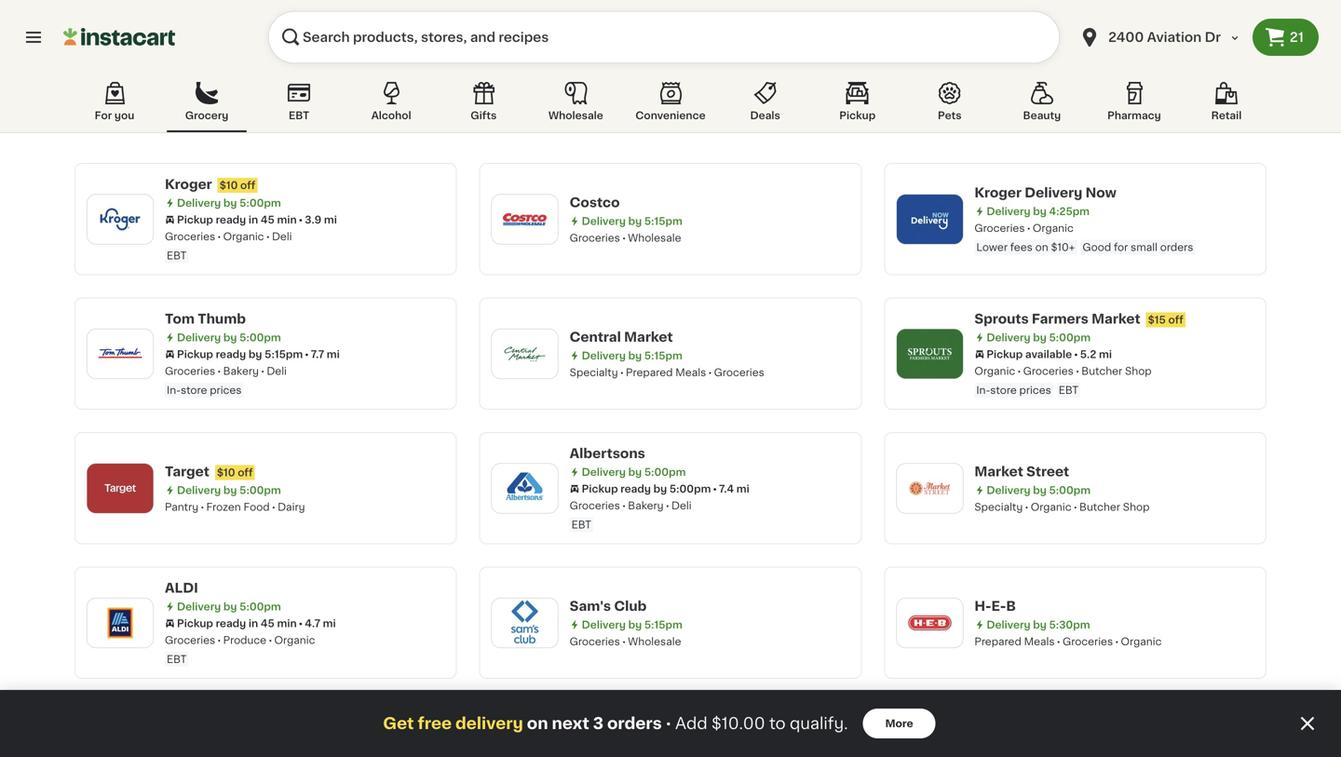 Task type: vqa. For each thing, say whether or not it's contained in the screenshot.


Task type: locate. For each thing, give the bounding box(es) containing it.
1 groceries wholesale from the top
[[570, 233, 682, 243]]

bakery for tom thumb
[[223, 366, 259, 376]]

shop for organic groceries butcher shop in-store prices ebt
[[1125, 366, 1152, 376]]

prices down 'pickup ready by 5:15pm'
[[210, 385, 242, 395]]

orders
[[1161, 242, 1194, 252], [607, 716, 662, 732]]

restaurant
[[570, 726, 646, 739]]

shop inside "organic groceries butcher shop in-store prices ebt"
[[1125, 366, 1152, 376]]

ebt down pickup ready by 5:00pm
[[572, 520, 592, 530]]

0 horizontal spatial orders
[[607, 716, 662, 732]]

mi for aldi
[[323, 619, 336, 629]]

pharmacy button
[[1095, 78, 1175, 132]]

on right fees in the top right of the page
[[1036, 242, 1049, 252]]

delivery down target $10 off
[[177, 485, 221, 495]]

wholesale
[[549, 110, 604, 121], [628, 233, 682, 243], [628, 637, 682, 647]]

pickup ready in 45 min up 'groceries organic deli ebt'
[[177, 215, 297, 225]]

good
[[1083, 242, 1112, 252]]

45
[[261, 215, 275, 225], [261, 619, 275, 629]]

0 horizontal spatial in-
[[167, 385, 181, 395]]

by for "albertsons logo"
[[628, 467, 642, 477]]

kroger logo image
[[96, 195, 144, 243]]

specialty organic butcher shop
[[975, 502, 1150, 512]]

delivery by 5:15pm down costco
[[582, 216, 683, 226]]

5.2 mi
[[1080, 349, 1112, 360]]

0 vertical spatial min
[[277, 215, 297, 225]]

ready up groceries bakery deli in-store prices
[[216, 349, 246, 360]]

pickup down "kroger $10 off"
[[177, 215, 213, 225]]

wholesale inside button
[[549, 110, 604, 121]]

mi
[[324, 215, 337, 225], [327, 349, 340, 360], [1099, 349, 1112, 360], [737, 484, 750, 494], [323, 619, 336, 629]]

delivery by 5:00pm for organic
[[987, 485, 1091, 495]]

0 horizontal spatial prices
[[210, 385, 242, 395]]

groceries inside groceries produce organic ebt
[[165, 635, 215, 646]]

pickup for groceries organic deli ebt
[[177, 215, 213, 225]]

pets
[[938, 110, 962, 121]]

in- down pickup available
[[977, 385, 991, 395]]

1 horizontal spatial market
[[975, 465, 1024, 478]]

delivery by 5:00pm for 5.2 mi
[[987, 333, 1091, 343]]

delivery for central market
[[582, 351, 626, 361]]

1 horizontal spatial prices
[[1020, 385, 1052, 395]]

1 45 from the top
[[261, 215, 275, 225]]

0 horizontal spatial meals
[[676, 367, 706, 378]]

0 vertical spatial deli
[[272, 232, 292, 242]]

deli inside 'groceries organic deli ebt'
[[272, 232, 292, 242]]

prepared meals groceries organic
[[975, 637, 1162, 647]]

0 vertical spatial pickup ready in 45 min
[[177, 215, 297, 225]]

0 vertical spatial $10
[[220, 180, 238, 191]]

ebt inside groceries produce organic ebt
[[167, 654, 187, 665]]

delivery up fees in the top right of the page
[[987, 206, 1031, 217]]

2 horizontal spatial market
[[1092, 313, 1141, 326]]

aviation
[[1147, 31, 1202, 44]]

delivery by 5:00pm up frozen
[[177, 485, 281, 495]]

5:00pm for frozen food
[[240, 485, 281, 495]]

pickup ready in 45 min for organic
[[177, 215, 297, 225]]

bakery inside groceries bakery deli ebt
[[628, 501, 664, 511]]

by for tom thumb logo
[[224, 333, 237, 343]]

sam's
[[570, 600, 611, 613]]

groceries wholesale
[[570, 233, 682, 243], [570, 637, 682, 647]]

5:00pm up food
[[240, 485, 281, 495]]

costco
[[570, 196, 620, 209]]

1 vertical spatial groceries wholesale
[[570, 637, 682, 647]]

delivery down "albertsons"
[[582, 467, 626, 477]]

1 horizontal spatial prepared
[[975, 637, 1022, 647]]

0 vertical spatial in
[[249, 215, 258, 225]]

pickup down "albertsons"
[[582, 484, 618, 494]]

dairy
[[278, 502, 305, 512]]

0 horizontal spatial on
[[527, 716, 548, 732]]

1 vertical spatial on
[[527, 716, 548, 732]]

1 horizontal spatial in-
[[977, 385, 991, 395]]

0 vertical spatial bakery
[[223, 366, 259, 376]]

delivery by 5:00pm down street
[[987, 485, 1091, 495]]

by for central market logo
[[628, 351, 642, 361]]

ebt up tom
[[167, 251, 187, 261]]

store inside "organic groceries butcher shop in-store prices ebt"
[[991, 385, 1017, 395]]

market left street
[[975, 465, 1024, 478]]

market up 'specialty prepared meals groceries'
[[624, 331, 673, 344]]

2 2400 aviation dr button from the left
[[1079, 11, 1242, 63]]

2 45 from the top
[[261, 619, 275, 629]]

deals
[[750, 110, 781, 121]]

farmers
[[1032, 313, 1089, 326]]

delivery by 5:00pm up produce
[[177, 602, 281, 612]]

delivery for costco
[[582, 216, 626, 226]]

in- inside groceries bakery deli in-store prices
[[167, 385, 181, 395]]

45 left 3.9
[[261, 215, 275, 225]]

2 in- from the left
[[977, 385, 991, 395]]

$10 inside target $10 off
[[217, 467, 235, 478]]

frozen
[[206, 502, 241, 512]]

2400 aviation dr button
[[1068, 11, 1253, 63], [1079, 11, 1242, 63]]

kroger $10 off
[[165, 178, 256, 191]]

pickup for groceries bakery deli in-store prices
[[177, 349, 213, 360]]

off right $15
[[1169, 315, 1184, 325]]

ebt inside groceries bakery deli ebt
[[572, 520, 592, 530]]

kroger down grocery
[[165, 178, 212, 191]]

4.7
[[305, 619, 320, 629]]

on inside treatment tracker modal dialog
[[527, 716, 548, 732]]

1 vertical spatial min
[[277, 619, 297, 629]]

1 in from the top
[[249, 215, 258, 225]]

1 vertical spatial butcher
[[1080, 502, 1121, 512]]

convenience button
[[628, 78, 713, 132]]

delivery down central
[[582, 351, 626, 361]]

butcher
[[1082, 366, 1123, 376], [1080, 502, 1121, 512]]

5:15pm for sam's club
[[645, 620, 683, 630]]

groceries inside groceries bakery deli in-store prices
[[165, 366, 215, 376]]

delivery for h-e-b
[[987, 620, 1031, 630]]

by for kroger delivery now logo
[[1033, 206, 1047, 217]]

min
[[277, 215, 297, 225], [277, 619, 297, 629]]

ebt inside "organic groceries butcher shop in-store prices ebt"
[[1059, 385, 1079, 395]]

pickup ready by 5:00pm
[[582, 484, 711, 494]]

5:00pm for 4.7 mi
[[240, 602, 281, 612]]

None search field
[[268, 11, 1060, 63]]

delivery down sam's club at the left of page
[[582, 620, 626, 630]]

ready up 'groceries organic deli ebt'
[[216, 215, 246, 225]]

prepared down central market
[[626, 367, 673, 378]]

by for target logo
[[224, 485, 237, 495]]

0 vertical spatial butcher
[[1082, 366, 1123, 376]]

0 vertical spatial 45
[[261, 215, 275, 225]]

prepared down e-
[[975, 637, 1022, 647]]

groceries inside 'groceries organic deli ebt'
[[165, 232, 215, 242]]

3 delivery by 5:15pm from the top
[[582, 620, 683, 630]]

1 vertical spatial orders
[[607, 716, 662, 732]]

in up produce
[[249, 619, 258, 629]]

0 horizontal spatial kroger
[[165, 178, 212, 191]]

shop
[[1125, 366, 1152, 376], [1123, 502, 1150, 512]]

bakery inside groceries bakery deli in-store prices
[[223, 366, 259, 376]]

1 vertical spatial shop
[[1123, 502, 1150, 512]]

2 in from the top
[[249, 619, 258, 629]]

pickup down aldi
[[177, 619, 213, 629]]

min for deli
[[277, 215, 297, 225]]

alcohol button
[[351, 78, 432, 132]]

delivery by 5:15pm down club
[[582, 620, 683, 630]]

beauty button
[[1002, 78, 1082, 132]]

in- down tom
[[167, 385, 181, 395]]

delivery by 5:00pm down thumb
[[177, 333, 281, 343]]

delivery by 5:15pm down central market
[[582, 351, 683, 361]]

off right $20
[[723, 728, 738, 739]]

ready up produce
[[216, 619, 246, 629]]

ebt button
[[259, 78, 339, 132]]

min left 4.7
[[277, 619, 297, 629]]

0 vertical spatial groceries wholesale
[[570, 233, 682, 243]]

$10 inside "kroger $10 off"
[[220, 180, 238, 191]]

orders left the •
[[607, 716, 662, 732]]

prices inside groceries bakery deli in-store prices
[[210, 385, 242, 395]]

off up "pantry frozen food dairy"
[[238, 467, 253, 478]]

2 vertical spatial wholesale
[[628, 637, 682, 647]]

1 vertical spatial bakery
[[628, 501, 664, 511]]

2 vertical spatial deli
[[672, 501, 692, 511]]

bakery down 'pickup ready by 5:15pm'
[[223, 366, 259, 376]]

specialty for market street
[[975, 502, 1023, 512]]

prices inside "organic groceries butcher shop in-store prices ebt"
[[1020, 385, 1052, 395]]

butcher inside "organic groceries butcher shop in-store prices ebt"
[[1082, 366, 1123, 376]]

45 for produce
[[261, 619, 275, 629]]

delivery down market street
[[987, 485, 1031, 495]]

2 vertical spatial delivery by 5:15pm
[[582, 620, 683, 630]]

5:00pm up 'pickup ready by 5:15pm'
[[240, 333, 281, 343]]

groceries produce organic ebt
[[165, 635, 315, 665]]

delivery for market street
[[987, 485, 1031, 495]]

groceries wholesale for sam's club
[[570, 637, 682, 647]]

0 vertical spatial orders
[[1161, 242, 1194, 252]]

1 vertical spatial 45
[[261, 619, 275, 629]]

2 store from the left
[[991, 385, 1017, 395]]

specialty down central
[[570, 367, 618, 378]]

3
[[593, 716, 604, 732]]

deli inside groceries bakery deli in-store prices
[[267, 366, 287, 376]]

1 horizontal spatial kroger
[[975, 186, 1022, 199]]

delivery by 5:00pm for 7.4 mi
[[582, 467, 686, 477]]

bakery for albertsons
[[628, 501, 664, 511]]

groceries wholesale down costco
[[570, 233, 682, 243]]

ebt for groceries organic deli ebt
[[167, 251, 187, 261]]

mi right 7.4
[[737, 484, 750, 494]]

available
[[1026, 349, 1072, 360]]

more button
[[863, 709, 936, 739]]

convenience
[[636, 110, 706, 121]]

by for sam's club logo
[[628, 620, 642, 630]]

min for organic
[[277, 619, 297, 629]]

delivery down aldi
[[177, 602, 221, 612]]

in-
[[167, 385, 181, 395], [977, 385, 991, 395]]

prices down pickup available
[[1020, 385, 1052, 395]]

get free delivery on next 3 orders • add $10.00 to qualify.
[[383, 716, 848, 732]]

1 min from the top
[[277, 215, 297, 225]]

2 prices from the left
[[1020, 385, 1052, 395]]

0 horizontal spatial specialty
[[570, 367, 618, 378]]

2400 aviation dr
[[1109, 31, 1221, 44]]

off inside restaurant depot $20 off
[[723, 728, 738, 739]]

$10
[[220, 180, 238, 191], [217, 467, 235, 478]]

2 pickup ready in 45 min from the top
[[177, 619, 297, 629]]

off up 'groceries organic deli ebt'
[[240, 180, 256, 191]]

delivery down costco
[[582, 216, 626, 226]]

pharmacy
[[1108, 110, 1162, 121]]

aldi logo image
[[96, 599, 144, 647]]

$15
[[1148, 315, 1166, 325]]

5:00pm down sprouts farmers market $15 off
[[1049, 333, 1091, 343]]

deli
[[272, 232, 292, 242], [267, 366, 287, 376], [672, 501, 692, 511]]

delivery by 5:00pm down "kroger $10 off"
[[177, 198, 281, 208]]

groceries inside groceries organic lower fees on $10+ good for small orders
[[975, 223, 1025, 233]]

store down 'pickup ready by 5:15pm'
[[181, 385, 207, 395]]

delivery by 5:00pm for 4.7 mi
[[177, 602, 281, 612]]

0 vertical spatial on
[[1036, 242, 1049, 252]]

0 vertical spatial market
[[1092, 313, 1141, 326]]

delivery down "kroger $10 off"
[[177, 198, 221, 208]]

pickup for groceries produce organic ebt
[[177, 619, 213, 629]]

pickup inside button
[[840, 110, 876, 121]]

h-e-b logo image
[[906, 599, 954, 647]]

2 groceries wholesale from the top
[[570, 637, 682, 647]]

shop for specialty organic butcher shop
[[1123, 502, 1150, 512]]

0 vertical spatial specialty
[[570, 367, 618, 378]]

1 vertical spatial deli
[[267, 366, 287, 376]]

pickup down sprouts at the top right of the page
[[987, 349, 1023, 360]]

pickup for organic groceries butcher shop in-store prices ebt
[[987, 349, 1023, 360]]

1 vertical spatial market
[[624, 331, 673, 344]]

target $10 off
[[165, 465, 253, 478]]

kroger up delivery by 4:25pm
[[975, 186, 1022, 199]]

$10 up frozen
[[217, 467, 235, 478]]

ebt left alcohol
[[289, 110, 309, 121]]

0 horizontal spatial prepared
[[626, 367, 673, 378]]

1 vertical spatial prepared
[[975, 637, 1022, 647]]

ebt
[[289, 110, 309, 121], [167, 251, 187, 261], [1059, 385, 1079, 395], [572, 520, 592, 530], [167, 654, 187, 665]]

2 vertical spatial market
[[975, 465, 1024, 478]]

0 vertical spatial delivery by 5:15pm
[[582, 216, 683, 226]]

1 horizontal spatial on
[[1036, 242, 1049, 252]]

1 vertical spatial meals
[[1024, 637, 1055, 647]]

$10 up 'groceries organic deli ebt'
[[220, 180, 238, 191]]

0 vertical spatial shop
[[1125, 366, 1152, 376]]

off inside target $10 off
[[238, 467, 253, 478]]

in for organic
[[249, 215, 258, 225]]

kroger
[[165, 178, 212, 191], [975, 186, 1022, 199]]

1 horizontal spatial store
[[991, 385, 1017, 395]]

ebt for groceries bakery deli ebt
[[572, 520, 592, 530]]

delivery for aldi
[[177, 602, 221, 612]]

0 horizontal spatial store
[[181, 385, 207, 395]]

deli inside groceries bakery deli ebt
[[672, 501, 692, 511]]

ebt down aldi
[[167, 654, 187, 665]]

ready up groceries bakery deli ebt
[[621, 484, 651, 494]]

1 delivery by 5:15pm from the top
[[582, 216, 683, 226]]

pickup ready in 45 min
[[177, 215, 297, 225], [177, 619, 297, 629]]

by for h-e-b logo
[[1033, 620, 1047, 630]]

2 min from the top
[[277, 619, 297, 629]]

market up 5.2 mi
[[1092, 313, 1141, 326]]

1 vertical spatial in
[[249, 619, 258, 629]]

delivery down b on the bottom of the page
[[987, 620, 1031, 630]]

delivery by 5:00pm for 7.7 mi
[[177, 333, 281, 343]]

1 vertical spatial wholesale
[[628, 233, 682, 243]]

Search field
[[268, 11, 1060, 63]]

1 horizontal spatial bakery
[[628, 501, 664, 511]]

5:00pm for organic
[[1049, 485, 1091, 495]]

1 in- from the left
[[167, 385, 181, 395]]

21
[[1290, 31, 1304, 44]]

in
[[249, 215, 258, 225], [249, 619, 258, 629]]

specialty down market street
[[975, 502, 1023, 512]]

5:00pm up specialty organic butcher shop
[[1049, 485, 1091, 495]]

delivery by 5:15pm for costco
[[582, 216, 683, 226]]

in up 'groceries organic deli ebt'
[[249, 215, 258, 225]]

1 store from the left
[[181, 385, 207, 395]]

0 vertical spatial wholesale
[[549, 110, 604, 121]]

1 vertical spatial delivery by 5:15pm
[[582, 351, 683, 361]]

pets button
[[910, 78, 990, 132]]

1 vertical spatial $10
[[217, 467, 235, 478]]

butcher for groceries
[[1082, 366, 1123, 376]]

5:15pm
[[645, 216, 683, 226], [265, 349, 303, 360], [645, 351, 683, 361], [645, 620, 683, 630]]

to
[[770, 716, 786, 732]]

market
[[1092, 313, 1141, 326], [624, 331, 673, 344], [975, 465, 1024, 478]]

on
[[1036, 242, 1049, 252], [527, 716, 548, 732]]

3.9 mi
[[305, 215, 337, 225]]

1 horizontal spatial meals
[[1024, 637, 1055, 647]]

target logo image
[[96, 464, 144, 513]]

orders right small
[[1161, 242, 1194, 252]]

tom thumb logo image
[[96, 330, 144, 378]]

mi right 7.7
[[327, 349, 340, 360]]

1 prices from the left
[[210, 385, 242, 395]]

ebt inside 'groceries organic deli ebt'
[[167, 251, 187, 261]]

mi right 4.7
[[323, 619, 336, 629]]

pickup down tom thumb
[[177, 349, 213, 360]]

central market
[[570, 331, 673, 344]]

delivery down tom thumb
[[177, 333, 221, 343]]

1 horizontal spatial orders
[[1161, 242, 1194, 252]]

delivery by 5:00pm up pickup ready by 5:00pm
[[582, 467, 686, 477]]

groceries bakery deli in-store prices
[[165, 366, 287, 395]]

pickup left the pets on the top
[[840, 110, 876, 121]]

0 vertical spatial meals
[[676, 367, 706, 378]]

groceries wholesale down club
[[570, 637, 682, 647]]

delivery by 5:00pm up pickup available
[[987, 333, 1091, 343]]

delivery by 5:15pm
[[582, 216, 683, 226], [582, 351, 683, 361], [582, 620, 683, 630]]

pickup ready in 45 min up produce
[[177, 619, 297, 629]]

45 up produce
[[261, 619, 275, 629]]

by for aldi logo on the bottom
[[224, 602, 237, 612]]

5:00pm up pickup ready by 5:00pm
[[645, 467, 686, 477]]

delivery for albertsons
[[582, 467, 626, 477]]

1 vertical spatial specialty
[[975, 502, 1023, 512]]

5:30pm
[[1049, 620, 1091, 630]]

wholesale for sam's club
[[628, 637, 682, 647]]

2 delivery by 5:15pm from the top
[[582, 351, 683, 361]]

prepared
[[626, 367, 673, 378], [975, 637, 1022, 647]]

h-e-b
[[975, 600, 1016, 613]]

deli for albertsons
[[672, 501, 692, 511]]

ebt down available
[[1059, 385, 1079, 395]]

bakery down pickup ready by 5:00pm
[[628, 501, 664, 511]]

wholesale for costco
[[628, 233, 682, 243]]

1 vertical spatial pickup ready in 45 min
[[177, 619, 297, 629]]

pickup available
[[987, 349, 1072, 360]]

0 horizontal spatial bakery
[[223, 366, 259, 376]]

7.4
[[719, 484, 734, 494]]

5:00pm down "kroger $10 off"
[[240, 198, 281, 208]]

min left 3.9
[[277, 215, 297, 225]]

on left next
[[527, 716, 548, 732]]

ready
[[216, 215, 246, 225], [216, 349, 246, 360], [621, 484, 651, 494], [216, 619, 246, 629]]

1 pickup ready in 45 min from the top
[[177, 215, 297, 225]]

4:25pm
[[1049, 206, 1090, 217]]

kroger delivery now logo image
[[906, 195, 954, 243]]

groceries
[[975, 223, 1025, 233], [165, 232, 215, 242], [570, 233, 620, 243], [165, 366, 215, 376], [1024, 366, 1074, 376], [714, 367, 765, 378], [570, 501, 620, 511], [165, 635, 215, 646], [570, 637, 620, 647], [1063, 637, 1113, 647]]

delivery by 5:00pm
[[177, 198, 281, 208], [177, 333, 281, 343], [987, 333, 1091, 343], [582, 467, 686, 477], [177, 485, 281, 495], [987, 485, 1091, 495], [177, 602, 281, 612]]

by
[[224, 198, 237, 208], [1033, 206, 1047, 217], [628, 216, 642, 226], [224, 333, 237, 343], [1033, 333, 1047, 343], [249, 349, 262, 360], [628, 351, 642, 361], [628, 467, 642, 477], [654, 484, 667, 494], [224, 485, 237, 495], [1033, 485, 1047, 495], [224, 602, 237, 612], [628, 620, 642, 630], [1033, 620, 1047, 630]]

delivery
[[456, 716, 523, 732]]

treatment tracker modal dialog
[[0, 690, 1342, 757]]

store down pickup available
[[991, 385, 1017, 395]]

ready for aldi
[[216, 619, 246, 629]]

5:00pm up produce
[[240, 602, 281, 612]]

5:00pm for 7.4 mi
[[645, 467, 686, 477]]

1 horizontal spatial specialty
[[975, 502, 1023, 512]]

h-
[[975, 600, 992, 613]]

ebt for groceries produce organic ebt
[[167, 654, 187, 665]]



Task type: describe. For each thing, give the bounding box(es) containing it.
delivery for tom thumb
[[177, 333, 221, 343]]

sprouts
[[975, 313, 1029, 326]]

7.7
[[311, 349, 324, 360]]

0 horizontal spatial market
[[624, 331, 673, 344]]

3.9
[[305, 215, 322, 225]]

by for kroger logo
[[224, 198, 237, 208]]

7.7 mi
[[311, 349, 340, 360]]

free
[[418, 716, 452, 732]]

for
[[1114, 242, 1128, 252]]

fees
[[1011, 242, 1033, 252]]

alcohol
[[371, 110, 411, 121]]

dr
[[1205, 31, 1221, 44]]

by for sprouts farmers market logo
[[1033, 333, 1047, 343]]

b
[[1007, 600, 1016, 613]]

ready for tom thumb
[[216, 349, 246, 360]]

by for 'costco logo'
[[628, 216, 642, 226]]

for you
[[95, 110, 134, 121]]

pickup button
[[818, 78, 898, 132]]

tom
[[165, 313, 195, 326]]

qualify.
[[790, 716, 848, 732]]

mi right 3.9
[[324, 215, 337, 225]]

5:00pm left 7.4
[[670, 484, 711, 494]]

beauty
[[1023, 110, 1061, 121]]

orders inside treatment tracker modal dialog
[[607, 716, 662, 732]]

kroger delivery now
[[975, 186, 1117, 199]]

5:15pm for central market
[[645, 351, 683, 361]]

pickup ready in 45 min for produce
[[177, 619, 297, 629]]

ready for albertsons
[[621, 484, 651, 494]]

gifts
[[471, 110, 497, 121]]

groceries inside "organic groceries butcher shop in-store prices ebt"
[[1024, 366, 1074, 376]]

tom thumb
[[165, 313, 246, 326]]

sam's club logo image
[[501, 599, 549, 647]]

club
[[614, 600, 647, 613]]

delivery by 5:00pm for 3.9 mi
[[177, 198, 281, 208]]

depot
[[649, 726, 692, 739]]

7.4 mi
[[719, 484, 750, 494]]

pantry frozen food dairy
[[165, 502, 305, 512]]

off inside "kroger $10 off"
[[240, 180, 256, 191]]

deli for tom thumb
[[267, 366, 287, 376]]

5.2
[[1080, 349, 1097, 360]]

in- inside "organic groceries butcher shop in-store prices ebt"
[[977, 385, 991, 395]]

sprouts farmers market $15 off
[[975, 313, 1184, 326]]

delivery by 5:15pm for central market
[[582, 351, 683, 361]]

off inside sprouts farmers market $15 off
[[1169, 315, 1184, 325]]

organic inside groceries produce organic ebt
[[274, 635, 315, 646]]

for
[[95, 110, 112, 121]]

delivery by 5:30pm
[[987, 620, 1091, 630]]

0 vertical spatial prepared
[[626, 367, 673, 378]]

albertsons logo image
[[501, 464, 549, 513]]

groceries inside groceries bakery deli ebt
[[570, 501, 620, 511]]

delivery down sprouts at the top right of the page
[[987, 333, 1031, 343]]

$10+
[[1051, 242, 1075, 252]]

small
[[1131, 242, 1158, 252]]

$10 for kroger
[[220, 180, 238, 191]]

market street logo image
[[906, 464, 954, 513]]

ebt inside ebt button
[[289, 110, 309, 121]]

delivery for kroger delivery now
[[987, 206, 1031, 217]]

gifts button
[[444, 78, 524, 132]]

organic groceries butcher shop in-store prices ebt
[[975, 366, 1152, 395]]

kroger for kroger $10 off
[[165, 178, 212, 191]]

target
[[165, 465, 209, 478]]

grocery button
[[167, 78, 247, 132]]

5:00pm for 7.7 mi
[[240, 333, 281, 343]]

you
[[114, 110, 134, 121]]

central
[[570, 331, 621, 344]]

1 2400 aviation dr button from the left
[[1068, 11, 1253, 63]]

orders inside groceries organic lower fees on $10+ good for small orders
[[1161, 242, 1194, 252]]

organic inside 'groceries organic deli ebt'
[[223, 232, 264, 242]]

street
[[1027, 465, 1070, 478]]

produce
[[223, 635, 267, 646]]

sprouts farmers market logo image
[[906, 330, 954, 378]]

retail button
[[1187, 78, 1267, 132]]

deals button
[[725, 78, 806, 132]]

delivery by 4:25pm
[[987, 206, 1090, 217]]

pantry
[[165, 502, 199, 512]]

mi for albertsons
[[737, 484, 750, 494]]

costco logo image
[[501, 195, 549, 243]]

lower
[[977, 242, 1008, 252]]

21 button
[[1253, 19, 1319, 56]]

food
[[244, 502, 270, 512]]

specialty prepared meals groceries
[[570, 367, 765, 378]]

by for market street logo
[[1033, 485, 1047, 495]]

2400
[[1109, 31, 1144, 44]]

pickup for groceries bakery deli ebt
[[582, 484, 618, 494]]

45 for organic
[[261, 215, 275, 225]]

organic inside "organic groceries butcher shop in-store prices ebt"
[[975, 366, 1016, 376]]

groceries organic lower fees on $10+ good for small orders
[[975, 223, 1194, 252]]

groceries organic deli ebt
[[165, 232, 292, 261]]

butcher for organic
[[1080, 502, 1121, 512]]

e-
[[992, 600, 1007, 613]]

sam's club
[[570, 600, 647, 613]]

in for produce
[[249, 619, 258, 629]]

get
[[383, 716, 414, 732]]

groceries bakery deli ebt
[[570, 501, 692, 530]]

for you button
[[75, 78, 155, 132]]

wholesale button
[[536, 78, 616, 132]]

store inside groceries bakery deli in-store prices
[[181, 385, 207, 395]]

restaurant depot $20 off
[[570, 726, 738, 739]]

specialty for central market
[[570, 367, 618, 378]]

groceries wholesale for costco
[[570, 233, 682, 243]]

5:00pm for 3.9 mi
[[240, 198, 281, 208]]

next
[[552, 716, 590, 732]]

add
[[675, 716, 708, 732]]

4.7 mi
[[305, 619, 336, 629]]

instacart image
[[63, 26, 175, 48]]

delivery by 5:00pm for frozen food
[[177, 485, 281, 495]]

on inside groceries organic lower fees on $10+ good for small orders
[[1036, 242, 1049, 252]]

more
[[886, 719, 914, 729]]

delivery for sam's club
[[582, 620, 626, 630]]

5:15pm for costco
[[645, 216, 683, 226]]

mi for tom thumb
[[327, 349, 340, 360]]

thumb
[[198, 313, 246, 326]]

5:00pm for 5.2 mi
[[1049, 333, 1091, 343]]

central market logo image
[[501, 330, 549, 378]]

delivery up delivery by 4:25pm
[[1025, 186, 1083, 199]]

retail
[[1212, 110, 1242, 121]]

aldi
[[165, 582, 198, 595]]

$20
[[700, 728, 720, 739]]

albertsons
[[570, 447, 645, 460]]

mi right 5.2
[[1099, 349, 1112, 360]]

organic inside groceries organic lower fees on $10+ good for small orders
[[1033, 223, 1074, 233]]

•
[[666, 716, 672, 731]]

kroger for kroger delivery now
[[975, 186, 1022, 199]]

delivery by 5:15pm for sam's club
[[582, 620, 683, 630]]

$10 for target
[[217, 467, 235, 478]]

shop categories tab list
[[75, 78, 1267, 132]]

$10.00
[[712, 716, 765, 732]]



